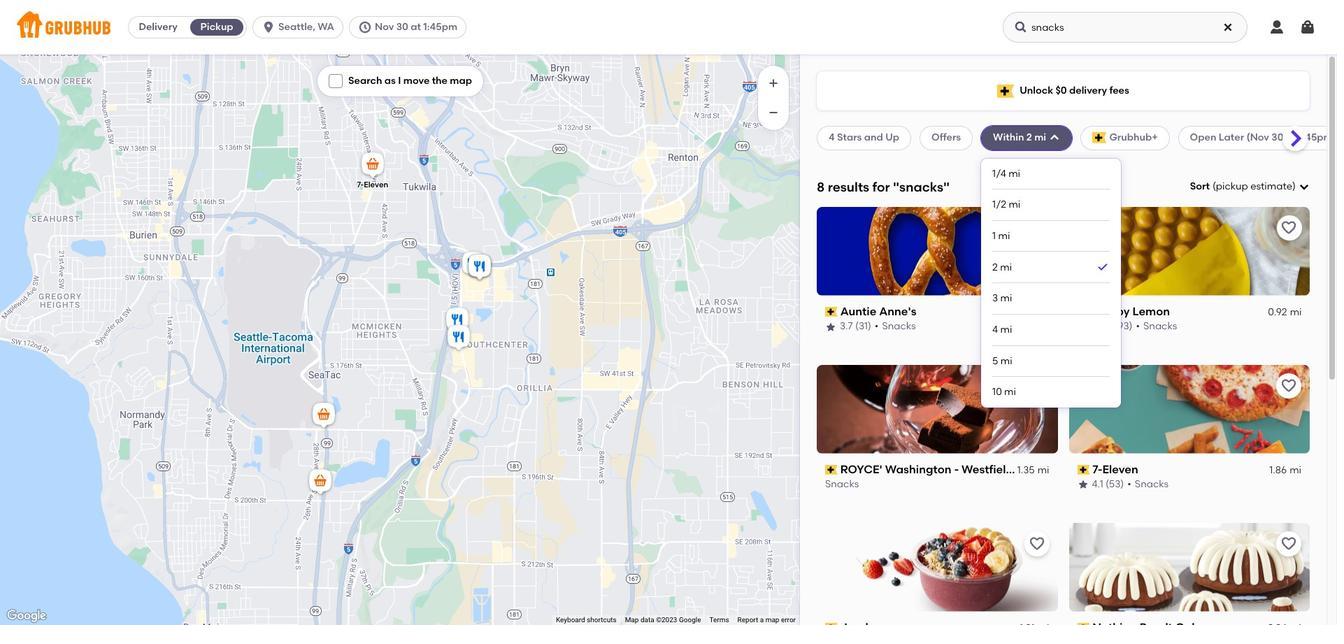 Task type: locate. For each thing, give the bounding box(es) containing it.
grubhub plus flag logo image left the grubhub+
[[1093, 133, 1107, 144]]

1.35 down 2 mi option
[[1018, 307, 1035, 318]]

pickup button
[[188, 16, 246, 38]]

1 vertical spatial 2
[[993, 261, 998, 273]]

1 vertical spatial 7-
[[1093, 463, 1103, 476]]

1 horizontal spatial 30
[[1272, 132, 1284, 144]]

at left 1:45pm
[[411, 21, 421, 33]]

report
[[738, 617, 759, 624]]

2 mi
[[993, 261, 1013, 273]]

fees
[[1110, 85, 1130, 96]]

)
[[1293, 181, 1297, 192]]

0 horizontal spatial map
[[450, 75, 472, 87]]

mi right 5
[[1001, 355, 1013, 367]]

0 vertical spatial eleven
[[364, 181, 388, 190]]

shortcuts
[[587, 617, 617, 624]]

1:45pm
[[424, 21, 458, 33]]

0 horizontal spatial 7-
[[357, 181, 364, 190]]

a
[[760, 617, 764, 624]]

2 horizontal spatial •
[[1136, 321, 1140, 333]]

1.35 for anne's
[[1018, 307, 1035, 318]]

7-eleven
[[357, 181, 388, 190], [1093, 463, 1139, 476]]

(31)
[[856, 321, 872, 333]]

snacks down royce'
[[826, 479, 859, 491]]

jamba image
[[460, 250, 488, 281]]

10
[[993, 386, 1003, 398]]

google
[[679, 617, 701, 624]]

1 vertical spatial subscription pass image
[[1078, 623, 1090, 626]]

royce' washington - westfield southcenter mall
[[841, 463, 1111, 476]]

0 horizontal spatial •
[[875, 321, 879, 333]]

1/4
[[993, 168, 1007, 180]]

0 vertical spatial 1.35
[[1018, 307, 1035, 318]]

(293) • snacks
[[1109, 321, 1177, 333]]

• snacks right (53) at the bottom of page
[[1128, 479, 1169, 491]]

mi right 3
[[1001, 293, 1013, 305]]

0 horizontal spatial eleven
[[364, 181, 388, 190]]

0 vertical spatial • snacks
[[875, 321, 916, 333]]

star icon image for auntie anne's
[[826, 322, 837, 333]]

1 save this restaurant image from the left
[[1029, 536, 1046, 552]]

1.35 right westfield
[[1018, 465, 1035, 476]]

0 vertical spatial subscription pass image
[[1078, 307, 1090, 317]]

1 vertical spatial 1.35 mi
[[1018, 465, 1050, 476]]

0 vertical spatial map
[[450, 75, 472, 87]]

subscription pass image for auntie anne's
[[826, 307, 838, 317]]

4.1 (53)
[[1093, 479, 1125, 491]]

1 horizontal spatial save this restaurant image
[[1281, 536, 1298, 552]]

mi right 1/2
[[1009, 199, 1021, 211]]

save this restaurant image
[[1029, 220, 1046, 236], [1281, 220, 1298, 236], [1281, 378, 1298, 394]]

snacks right (53) at the bottom of page
[[1135, 479, 1169, 491]]

1 vertical spatial eleven
[[1103, 463, 1139, 476]]

4 down 3
[[993, 324, 999, 336]]

0 horizontal spatial • snacks
[[875, 321, 916, 333]]

1.35 mi down 2 mi option
[[1018, 307, 1050, 318]]

mi
[[1035, 132, 1047, 144], [1009, 168, 1021, 180], [1009, 199, 1021, 211], [999, 230, 1011, 242], [1001, 261, 1013, 273], [1001, 293, 1013, 305], [1038, 307, 1050, 318], [1290, 307, 1302, 318], [1001, 324, 1013, 336], [1001, 355, 1013, 367], [1005, 386, 1017, 398], [1038, 465, 1050, 476], [1290, 465, 1302, 476]]

0 horizontal spatial 2
[[993, 261, 998, 273]]

• snacks for anne's
[[875, 321, 916, 333]]

7-
[[357, 181, 364, 190], [1093, 463, 1103, 476]]

4 for 4 mi
[[993, 324, 999, 336]]

0 horizontal spatial 4
[[829, 132, 835, 144]]

1 vertical spatial star icon image
[[1078, 480, 1089, 491]]

list box
[[993, 159, 1111, 408]]

0 vertical spatial 7-eleven
[[357, 181, 388, 190]]

open
[[1191, 132, 1217, 144]]

stars
[[838, 132, 862, 144]]

save this restaurant image for auntie anne's
[[1029, 220, 1046, 236]]

1 subscription pass image from the top
[[1078, 307, 1090, 317]]

wa
[[318, 21, 334, 33]]

error
[[782, 617, 796, 624]]

later
[[1219, 132, 1245, 144]]

open later (nov 30 at 1:45pm)
[[1191, 132, 1337, 144]]

map region
[[0, 0, 847, 626]]

1 horizontal spatial map
[[766, 617, 780, 624]]

1 1.35 mi from the top
[[1018, 307, 1050, 318]]

and
[[865, 132, 884, 144]]

0 vertical spatial 4
[[829, 132, 835, 144]]

move
[[404, 75, 430, 87]]

star icon image
[[826, 322, 837, 333], [1078, 480, 1089, 491]]

$0
[[1056, 85, 1068, 96]]

• right (31)
[[875, 321, 879, 333]]

westfield
[[962, 463, 1014, 476]]

snacks down lemon
[[1144, 321, 1177, 333]]

• snacks down 'anne's'
[[875, 321, 916, 333]]

nothing bundt cakes logo image
[[1070, 523, 1311, 612]]

0 vertical spatial 2
[[1027, 132, 1033, 144]]

• snacks
[[875, 321, 916, 333], [1128, 479, 1169, 491]]

for
[[873, 179, 890, 195]]

star icon image left 3.7
[[826, 322, 837, 333]]

1 horizontal spatial •
[[1128, 479, 1132, 491]]

4 left "stars"
[[829, 132, 835, 144]]

• snacks for eleven
[[1128, 479, 1169, 491]]

• down happy lemon
[[1136, 321, 1140, 333]]

1 horizontal spatial 7-eleven
[[1093, 463, 1139, 476]]

grubhub plus flag logo image
[[998, 84, 1015, 98], [1093, 133, 1107, 144]]

sort
[[1191, 181, 1210, 192]]

0 horizontal spatial 7-eleven
[[357, 181, 388, 190]]

mi up '3 mi'
[[1001, 261, 1013, 273]]

subscription pass image
[[826, 307, 838, 317], [826, 465, 838, 475], [1078, 465, 1090, 475], [826, 623, 838, 626]]

(
[[1213, 181, 1217, 192]]

map right the a
[[766, 617, 780, 624]]

2 up 3
[[993, 261, 998, 273]]

mi right the within
[[1035, 132, 1047, 144]]

royce'
[[841, 463, 883, 476]]

save this restaurant button for 7-eleven
[[1277, 373, 1302, 399]]

save this restaurant image for jamba logo
[[1029, 536, 1046, 552]]

auntie anne's logo image
[[817, 207, 1058, 296]]

svg image
[[1300, 19, 1317, 36], [358, 20, 372, 34], [1015, 20, 1029, 34], [1299, 181, 1311, 193]]

data
[[641, 617, 655, 624]]

2
[[1027, 132, 1033, 144], [993, 261, 998, 273]]

2 subscription pass image from the top
[[1078, 623, 1090, 626]]

3.7 (31)
[[840, 321, 872, 333]]

3 mi
[[993, 293, 1013, 305]]

0 vertical spatial grubhub plus flag logo image
[[998, 84, 1015, 98]]

• right (53) at the bottom of page
[[1128, 479, 1132, 491]]

0 vertical spatial 30
[[396, 21, 409, 33]]

7 eleven image
[[359, 150, 387, 181]]

4.1
[[1093, 479, 1104, 491]]

happy lemon image
[[444, 306, 472, 337]]

1.86 mi
[[1270, 465, 1302, 476]]

grubhub plus flag logo image left unlock
[[998, 84, 1015, 98]]

subscription pass image
[[1078, 307, 1090, 317], [1078, 623, 1090, 626]]

0 horizontal spatial save this restaurant image
[[1029, 536, 1046, 552]]

30 right (nov
[[1272, 132, 1284, 144]]

none field containing sort
[[1191, 180, 1311, 194]]

at left 1:45pm)
[[1287, 132, 1297, 144]]

1 horizontal spatial • snacks
[[1128, 479, 1169, 491]]

mi right 1
[[999, 230, 1011, 242]]

at inside button
[[411, 21, 421, 33]]

grubhub plus flag logo image for grubhub+
[[1093, 133, 1107, 144]]

mi down 2 mi option
[[1038, 307, 1050, 318]]

0 vertical spatial 1.35 mi
[[1018, 307, 1050, 318]]

"snacks"
[[894, 179, 950, 195]]

2 right the within
[[1027, 132, 1033, 144]]

as
[[385, 75, 396, 87]]

nothing bundt cakes image
[[445, 323, 473, 354]]

results
[[828, 179, 870, 195]]

1.35 mi for auntie anne's
[[1018, 307, 1050, 318]]

4
[[829, 132, 835, 144], [993, 324, 999, 336]]

0 horizontal spatial star icon image
[[826, 322, 837, 333]]

1 vertical spatial 7-eleven
[[1093, 463, 1139, 476]]

nov 30 at 1:45pm button
[[349, 16, 472, 38]]

2 save this restaurant image from the left
[[1281, 536, 1298, 552]]

unlock $0 delivery fees
[[1020, 85, 1130, 96]]

1.35 mi right westfield
[[1018, 465, 1050, 476]]

1 horizontal spatial 7-
[[1093, 463, 1103, 476]]

search
[[348, 75, 382, 87]]

2 mi option
[[993, 252, 1111, 284]]

10 mi
[[993, 386, 1017, 398]]

1.35 mi
[[1018, 307, 1050, 318], [1018, 465, 1050, 476]]

1 horizontal spatial eleven
[[1103, 463, 1139, 476]]

svg image
[[1269, 19, 1286, 36], [262, 20, 276, 34], [1223, 22, 1234, 33], [332, 77, 340, 85], [1050, 133, 1061, 144]]

30
[[396, 21, 409, 33], [1272, 132, 1284, 144]]

save this restaurant button
[[1025, 215, 1050, 241], [1277, 215, 1302, 241], [1277, 373, 1302, 399], [1025, 531, 1050, 557], [1277, 531, 1302, 557]]

1 1.35 from the top
[[1018, 307, 1035, 318]]

at
[[411, 21, 421, 33], [1287, 132, 1297, 144]]

map
[[625, 617, 639, 624]]

main navigation navigation
[[0, 0, 1338, 55]]

1.35
[[1018, 307, 1035, 318], [1018, 465, 1035, 476]]

•
[[875, 321, 879, 333], [1136, 321, 1140, 333], [1128, 479, 1132, 491]]

0 horizontal spatial at
[[411, 21, 421, 33]]

seattle,
[[279, 21, 315, 33]]

save this restaurant image
[[1029, 536, 1046, 552], [1281, 536, 1298, 552]]

minus icon image
[[767, 106, 781, 120]]

7-eleven logo image
[[1070, 365, 1311, 454]]

1 vertical spatial • snacks
[[1128, 479, 1169, 491]]

1 vertical spatial 4
[[993, 324, 999, 336]]

2 1.35 mi from the top
[[1018, 465, 1050, 476]]

1 horizontal spatial grubhub plus flag logo image
[[1093, 133, 1107, 144]]

0 horizontal spatial grubhub plus flag logo image
[[998, 84, 1015, 98]]

0 vertical spatial star icon image
[[826, 322, 837, 333]]

0 vertical spatial 7-
[[357, 181, 364, 190]]

None field
[[1191, 180, 1311, 194]]

star icon image left 4.1
[[1078, 480, 1089, 491]]

seattle, wa button
[[253, 16, 349, 38]]

washington
[[886, 463, 952, 476]]

nov 30 at 1:45pm
[[375, 21, 458, 33]]

1 horizontal spatial 4
[[993, 324, 999, 336]]

0 vertical spatial at
[[411, 21, 421, 33]]

1 horizontal spatial at
[[1287, 132, 1297, 144]]

2 1.35 from the top
[[1018, 465, 1035, 476]]

snacks
[[883, 321, 916, 333], [1144, 321, 1177, 333], [826, 479, 859, 491], [1135, 479, 1169, 491]]

1 vertical spatial grubhub plus flag logo image
[[1093, 133, 1107, 144]]

report a map error
[[738, 617, 796, 624]]

0.92 mi
[[1268, 307, 1302, 318]]

4 inside list box
[[993, 324, 999, 336]]

1 vertical spatial 1.35
[[1018, 465, 1035, 476]]

map right the
[[450, 75, 472, 87]]

report a map error link
[[738, 617, 796, 624]]

7- inside map region
[[357, 181, 364, 190]]

1 vertical spatial at
[[1287, 132, 1297, 144]]

1 horizontal spatial star icon image
[[1078, 480, 1089, 491]]

30 right nov
[[396, 21, 409, 33]]

1 vertical spatial map
[[766, 617, 780, 624]]

0 horizontal spatial 30
[[396, 21, 409, 33]]



Task type: describe. For each thing, give the bounding box(es) containing it.
• for anne's
[[875, 321, 879, 333]]

plus icon image
[[767, 76, 781, 90]]

the
[[432, 75, 448, 87]]

1/4 mi
[[993, 168, 1021, 180]]

-
[[955, 463, 959, 476]]

save this restaurant image for nothing bundt cakes logo
[[1281, 536, 1298, 552]]

search as i move the map
[[348, 75, 472, 87]]

5
[[993, 355, 999, 367]]

5 mi
[[993, 355, 1013, 367]]

happy lemon
[[1093, 305, 1170, 318]]

save this restaurant image for 7-eleven
[[1281, 378, 1298, 394]]

sea tac marathon image
[[310, 401, 338, 432]]

happy
[[1093, 305, 1130, 318]]

subscription pass image for 7-eleven
[[1078, 465, 1090, 475]]

extramile image
[[306, 467, 334, 498]]

delivery
[[139, 21, 178, 33]]

mi right '1.86'
[[1290, 465, 1302, 476]]

save this restaurant button for auntie anne's
[[1025, 215, 1050, 241]]

4 stars and up
[[829, 132, 900, 144]]

(53)
[[1106, 479, 1125, 491]]

1 vertical spatial 30
[[1272, 132, 1284, 144]]

(293)
[[1109, 321, 1133, 333]]

1
[[993, 230, 997, 242]]

list box containing 1/4 mi
[[993, 159, 1111, 408]]

mi up 5 mi
[[1001, 324, 1013, 336]]

pickup
[[201, 21, 233, 33]]

mall
[[1087, 463, 1111, 476]]

star icon image for 7-eleven
[[1078, 480, 1089, 491]]

sort ( pickup estimate )
[[1191, 181, 1297, 192]]

1 horizontal spatial 2
[[1027, 132, 1033, 144]]

within
[[994, 132, 1025, 144]]

1.86
[[1270, 465, 1288, 476]]

(nov
[[1247, 132, 1270, 144]]

offers
[[932, 132, 961, 144]]

3
[[993, 293, 999, 305]]

svg image inside nov 30 at 1:45pm button
[[358, 20, 372, 34]]

save this restaurant image for happy lemon
[[1281, 220, 1298, 236]]

keyboard shortcuts button
[[556, 616, 617, 626]]

terms
[[710, 617, 730, 624]]

royce' washington - westfield southcenter mall logo image
[[817, 365, 1058, 454]]

subscription pass image for royce' washington - westfield southcenter mall
[[826, 465, 838, 475]]

mi left mall
[[1038, 465, 1050, 476]]

1/2
[[993, 199, 1007, 211]]

keyboard shortcuts
[[556, 617, 617, 624]]

Search for food, convenience, alcohol... search field
[[1003, 12, 1248, 43]]

google image
[[3, 607, 50, 626]]

pickup
[[1217, 181, 1249, 192]]

terms link
[[710, 617, 730, 624]]

7-eleven inside map region
[[357, 181, 388, 190]]

i
[[398, 75, 401, 87]]

estimate
[[1251, 181, 1293, 192]]

delivery
[[1070, 85, 1108, 96]]

auntie anne's image
[[466, 253, 494, 283]]

keyboard
[[556, 617, 585, 624]]

4 for 4 stars and up
[[829, 132, 835, 144]]

©2023
[[656, 617, 678, 624]]

8
[[817, 179, 825, 195]]

1/2 mi
[[993, 199, 1021, 211]]

unlock
[[1020, 85, 1054, 96]]

svg image inside seattle, wa button
[[262, 20, 276, 34]]

save this restaurant button for happy lemon
[[1277, 215, 1302, 241]]

8 results for "snacks"
[[817, 179, 950, 195]]

0.92
[[1268, 307, 1288, 318]]

seattle, wa
[[279, 21, 334, 33]]

mi right 1/4
[[1009, 168, 1021, 180]]

check icon image
[[1097, 261, 1111, 275]]

map data ©2023 google
[[625, 617, 701, 624]]

royce' washington - westfield southcenter mall image
[[466, 253, 494, 283]]

lemon
[[1133, 305, 1170, 318]]

jamba logo image
[[817, 523, 1058, 612]]

eleven inside map region
[[364, 181, 388, 190]]

• for eleven
[[1128, 479, 1132, 491]]

up
[[886, 132, 900, 144]]

mi right 10
[[1005, 386, 1017, 398]]

happy lemon logo image
[[1070, 207, 1311, 296]]

mi inside option
[[1001, 261, 1013, 273]]

1.35 mi for royce' washington - westfield southcenter mall
[[1018, 465, 1050, 476]]

1 mi
[[993, 230, 1011, 242]]

anne's
[[880, 305, 917, 318]]

snacks down 'anne's'
[[883, 321, 916, 333]]

3.7
[[840, 321, 853, 333]]

delivery button
[[129, 16, 188, 38]]

30 inside button
[[396, 21, 409, 33]]

4 mi
[[993, 324, 1013, 336]]

auntie
[[841, 305, 877, 318]]

nov
[[375, 21, 394, 33]]

grubhub+
[[1110, 132, 1158, 144]]

1:45pm)
[[1299, 132, 1337, 144]]

2 inside option
[[993, 261, 998, 273]]

1.35 for washington
[[1018, 465, 1035, 476]]

grubhub plus flag logo image for unlock $0 delivery fees
[[998, 84, 1015, 98]]

within 2 mi
[[994, 132, 1047, 144]]

mi right 0.92
[[1290, 307, 1302, 318]]



Task type: vqa. For each thing, say whether or not it's contained in the screenshot.
"mayonnaise" inside 'What'S On It: Double Meat Whataburger® (10), Tomato, Lettuce, Pickles, Diced Onions, Mustard (4Oz), Mayonnaise (4Oz), Ketchup (4Oz)'
no



